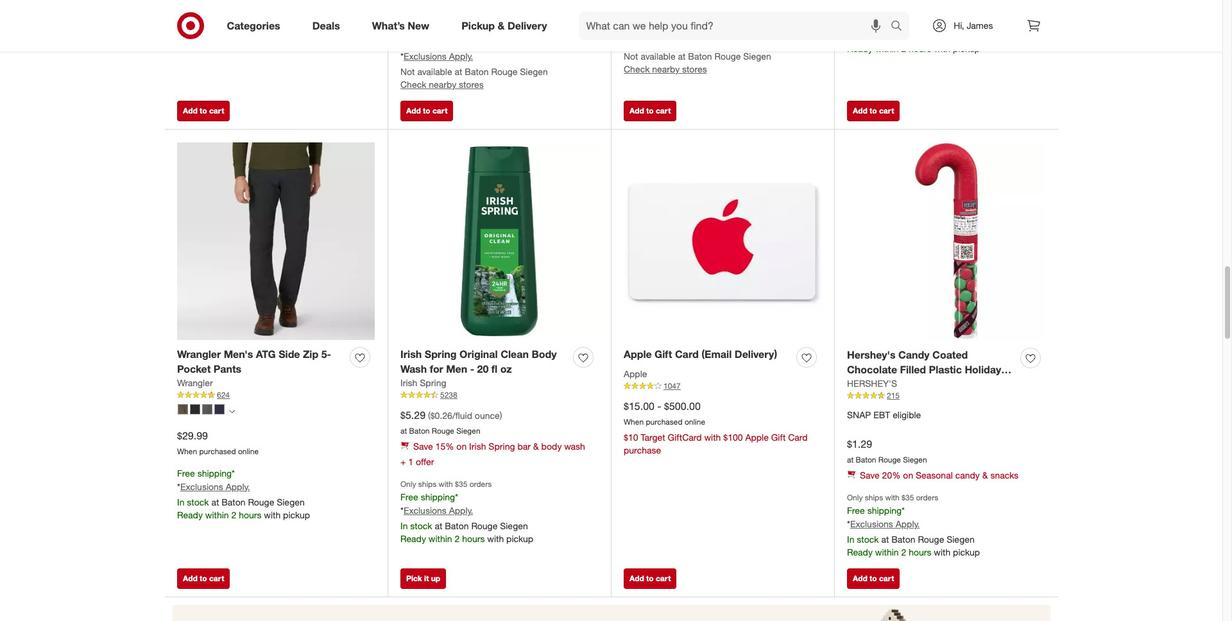 Task type: describe. For each thing, give the bounding box(es) containing it.
search
[[886, 20, 917, 33]]

pick it up
[[406, 574, 441, 584]]

(email
[[702, 348, 732, 361]]

what's
[[372, 19, 405, 32]]

$15.00
[[624, 400, 655, 413]]

chocolate
[[848, 364, 898, 376]]

wash
[[565, 441, 586, 452]]

baton inside the '* exclusions apply. not available at baton rouge siegen check nearby stores'
[[465, 66, 489, 77]]

at inside $5.29 ( $0.26 /fluid ounce ) at baton rouge siegen
[[401, 426, 407, 436]]

rouge inside only ships with $35 orders free shipping * * exclusions apply. not available at baton rouge siegen check nearby stores
[[715, 51, 741, 62]]

& right bar
[[533, 441, 539, 452]]

hershey's candy coated chocolate filled plastic holiday cane - 1.4oz
[[848, 349, 1002, 391]]

original
[[460, 348, 498, 361]]

bar
[[518, 441, 531, 452]]

brown image
[[178, 404, 188, 415]]

candy
[[899, 349, 930, 362]]

atg
[[256, 348, 276, 361]]

pick it up button
[[401, 569, 446, 590]]

advertisement region
[[165, 606, 1059, 622]]

pickup & delivery link
[[451, 12, 564, 40]]

irish for irish spring original clean body wash for men - 20 fl oz
[[401, 348, 422, 361]]

pickup & delivery
[[462, 19, 547, 32]]

spring for irish spring
[[420, 378, 447, 389]]

on for save 20% on seasonal candy & snacks
[[904, 470, 914, 481]]

snap
[[848, 410, 872, 421]]

men's
[[224, 348, 253, 361]]

wrangler men's atg side zip 5- pocket pants link
[[177, 348, 345, 377]]

all colors image
[[229, 409, 235, 415]]

215 link
[[848, 390, 1046, 402]]

not inside only ships with $35 orders free shipping * * exclusions apply. not available at baton rouge siegen check nearby stores
[[624, 51, 639, 62]]

shipping inside only ships with $35 orders free shipping * * exclusions apply. not available at baton rouge siegen check nearby stores
[[644, 22, 679, 33]]

irish spring
[[401, 378, 447, 389]]

gift inside $15.00 - $500.00 when purchased online $10 target giftcard with $100 apple gift card purchase
[[772, 432, 786, 443]]

online inside $15.00 - $500.00 when purchased online $10 target giftcard with $100 apple gift card purchase
[[685, 418, 706, 427]]

at inside $1.29 at baton rouge siegen
[[848, 455, 854, 465]]

$10
[[624, 432, 639, 443]]

available inside only ships with $35 orders free shipping * * exclusions apply. not available at baton rouge siegen check nearby stores
[[641, 51, 676, 62]]

wrangler for wrangler men's atg side zip 5- pocket pants
[[177, 348, 221, 361]]

15%
[[436, 441, 454, 452]]

1.4oz
[[883, 378, 909, 391]]

siegen inside the '* exclusions apply. not available at baton rouge siegen check nearby stores'
[[520, 66, 548, 77]]

clean
[[501, 348, 529, 361]]

navy blue image
[[214, 404, 225, 415]]

hershey's
[[848, 349, 896, 362]]

1047 link
[[624, 381, 822, 392]]

ebt
[[874, 410, 891, 421]]

delivery)
[[735, 348, 778, 361]]

+ 1 offer
[[401, 456, 434, 467]]

1
[[409, 456, 414, 467]]

shadow black image
[[202, 404, 213, 415]]

eligible
[[893, 410, 922, 421]]

215
[[887, 391, 900, 401]]

save for save 20% on seasonal candy & snacks
[[860, 470, 880, 481]]

baton inside $5.29 ( $0.26 /fluid ounce ) at baton rouge siegen
[[409, 426, 430, 436]]

when inside $29.99 when purchased online
[[177, 447, 197, 457]]

when inside $15.00 - $500.00 when purchased online $10 target giftcard with $100 apple gift card purchase
[[624, 418, 644, 427]]

siegen inside $5.29 ( $0.26 /fluid ounce ) at baton rouge siegen
[[457, 426, 481, 436]]

& right candy
[[983, 470, 989, 481]]

& down save $10, when you $50 on food & beverage
[[498, 19, 505, 32]]

ounce
[[475, 410, 500, 421]]

& right food
[[547, 2, 553, 13]]

delivery
[[508, 19, 547, 32]]

body
[[542, 441, 562, 452]]

only ships with $35 orders
[[401, 25, 492, 35]]

in stock ready within 2 hours with pickup
[[177, 9, 310, 33]]

0 horizontal spatial gift
[[655, 348, 673, 361]]

oz
[[501, 363, 512, 376]]

new
[[408, 19, 430, 32]]

$100
[[724, 432, 743, 443]]

snacks
[[991, 470, 1019, 481]]

- for cane
[[876, 378, 880, 391]]

save for save 15% on irish spring bar & body wash
[[414, 441, 433, 452]]

orders inside only ships with $35 orders free shipping * * exclusions apply. not available at baton rouge siegen check nearby stores
[[693, 10, 716, 19]]

$500.00
[[665, 400, 701, 413]]

baton inside only ships with $35 orders free shipping * * exclusions apply. not available at baton rouge siegen check nearby stores
[[689, 51, 713, 62]]

exclusions inside only ships with $35 orders free shipping * * exclusions apply. not available at baton rouge siegen check nearby stores
[[627, 35, 670, 46]]

irish spring original clean body wash for men - 20 fl oz
[[401, 348, 557, 376]]

candy
[[956, 470, 980, 481]]

at inside only ships with $35 orders free shipping * * exclusions apply. not available at baton rouge siegen check nearby stores
[[678, 51, 686, 62]]

james
[[967, 20, 994, 31]]

cane
[[848, 378, 873, 391]]

with inside $15.00 - $500.00 when purchased online $10 target giftcard with $100 apple gift card purchase
[[705, 432, 721, 443]]

wrangler for wrangler
[[177, 378, 213, 389]]

irish spring original clean body wash for men - 20 fl oz link
[[401, 348, 568, 377]]

)
[[500, 410, 502, 421]]

pickup
[[462, 19, 495, 32]]

online inside $29.99 when purchased online
[[238, 447, 259, 457]]

apply. inside the '* exclusions apply. not available at baton rouge siegen check nearby stores'
[[449, 51, 473, 62]]

(
[[428, 410, 431, 421]]

$5.29
[[401, 409, 426, 422]]

apple gift card (email delivery) link
[[624, 348, 778, 362]]

what's new
[[372, 19, 430, 32]]

zip
[[303, 348, 319, 361]]

pants
[[214, 363, 242, 376]]

stock inside the "in stock ready within 2 hours with pickup"
[[187, 9, 209, 20]]

apple gift card (email delivery)
[[624, 348, 778, 361]]

hershey's candy coated chocolate filled plastic holiday cane - 1.4oz link
[[848, 348, 1016, 391]]

offer
[[416, 456, 434, 467]]

rouge inside $1.29 at baton rouge siegen
[[879, 455, 902, 465]]

ships inside only ships with $35 orders free shipping * * exclusions apply. not available at baton rouge siegen check nearby stores
[[642, 10, 660, 19]]

rouge inside $5.29 ( $0.26 /fluid ounce ) at baton rouge siegen
[[432, 426, 455, 436]]

categories
[[227, 19, 280, 32]]

$29.99 when purchased online
[[177, 430, 259, 457]]

purchase
[[624, 445, 661, 456]]

hi, james
[[954, 20, 994, 31]]

hours inside the "in stock ready within 2 hours with pickup"
[[239, 22, 262, 33]]

$50
[[496, 2, 511, 13]]

exclusions inside the '* exclusions apply. not available at baton rouge siegen check nearby stores'
[[404, 51, 447, 62]]

beverage
[[555, 2, 593, 13]]

plastic
[[930, 364, 963, 376]]

rouge inside the '* exclusions apply. not available at baton rouge siegen check nearby stores'
[[492, 66, 518, 77]]

624
[[217, 390, 230, 400]]

hershey's link
[[848, 378, 898, 390]]

$1.29
[[848, 438, 873, 451]]

seasonal
[[916, 470, 953, 481]]

1 vertical spatial free shipping * * exclusions apply. in stock at  baton rouge siegen ready within 2 hours with pickup
[[177, 468, 310, 521]]

card inside $15.00 - $500.00 when purchased online $10 target giftcard with $100 apple gift card purchase
[[789, 432, 808, 443]]



Task type: locate. For each thing, give the bounding box(es) containing it.
with inside the "in stock ready within 2 hours with pickup"
[[264, 22, 281, 33]]

card inside apple gift card (email delivery) link
[[675, 348, 699, 361]]

2 vertical spatial save
[[860, 470, 880, 481]]

exclusions
[[851, 15, 894, 26], [627, 35, 670, 46], [404, 51, 447, 62], [180, 481, 223, 492], [404, 505, 447, 516], [851, 519, 894, 530]]

0 horizontal spatial only ships with $35 orders free shipping * * exclusions apply. in stock at  baton rouge siegen ready within 2 hours with pickup
[[401, 480, 534, 544]]

food
[[526, 2, 544, 13]]

on right 15%
[[457, 441, 467, 452]]

wrangler down pocket
[[177, 378, 213, 389]]

purchased
[[646, 418, 683, 427], [199, 447, 236, 457]]

baton inside $1.29 at baton rouge siegen
[[856, 455, 877, 465]]

1 horizontal spatial gift
[[772, 432, 786, 443]]

pocket
[[177, 363, 211, 376]]

when down $29.99
[[177, 447, 197, 457]]

- left 20
[[470, 363, 475, 376]]

1 horizontal spatial check nearby stores button
[[624, 63, 707, 76]]

20
[[477, 363, 489, 376]]

0 vertical spatial available
[[641, 51, 676, 62]]

irish for irish spring
[[401, 378, 418, 389]]

$35 inside only ships with $35 orders free shipping * * exclusions apply. not available at baton rouge siegen check nearby stores
[[679, 10, 691, 19]]

irish up wash in the left bottom of the page
[[401, 348, 422, 361]]

1 horizontal spatial card
[[789, 432, 808, 443]]

5-
[[322, 348, 331, 361]]

$0.26
[[431, 410, 453, 421]]

2 vertical spatial on
[[904, 470, 914, 481]]

save 15% on irish spring bar & body wash
[[414, 441, 586, 452]]

when
[[455, 2, 477, 13]]

0 vertical spatial wrangler
[[177, 348, 221, 361]]

not
[[624, 51, 639, 62], [401, 66, 415, 77]]

apple right the $100
[[746, 432, 769, 443]]

0 vertical spatial when
[[624, 418, 644, 427]]

- inside irish spring original clean body wash for men - 20 fl oz
[[470, 363, 475, 376]]

1 horizontal spatial when
[[624, 418, 644, 427]]

0 vertical spatial nearby
[[653, 63, 680, 74]]

0 vertical spatial not
[[624, 51, 639, 62]]

on right 20%
[[904, 470, 914, 481]]

irish inside irish spring original clean body wash for men - 20 fl oz
[[401, 348, 422, 361]]

card left $1.29
[[789, 432, 808, 443]]

nearby
[[653, 63, 680, 74], [429, 79, 457, 90]]

spring inside irish spring original clean body wash for men - 20 fl oz
[[425, 348, 457, 361]]

spring inside 'link'
[[420, 378, 447, 389]]

coated
[[933, 349, 969, 362]]

0 horizontal spatial available
[[418, 66, 452, 77]]

stores down the pickup
[[459, 79, 484, 90]]

0 horizontal spatial on
[[457, 441, 467, 452]]

5238
[[441, 390, 458, 400]]

1 horizontal spatial only ships with $35 orders free shipping * * exclusions apply. in stock at  baton rouge siegen ready within 2 hours with pickup
[[848, 493, 981, 558]]

you
[[480, 2, 494, 13]]

5238 link
[[401, 390, 598, 401]]

only ships with $35 orders free shipping * * exclusions apply. not available at baton rouge siegen check nearby stores
[[624, 10, 772, 74]]

stores
[[683, 63, 707, 74], [459, 79, 484, 90]]

hershey's candy coated chocolate filled plastic holiday cane - 1.4oz image
[[848, 142, 1046, 341], [848, 142, 1046, 341]]

save
[[414, 2, 433, 13], [414, 441, 433, 452], [860, 470, 880, 481]]

all colors element
[[229, 407, 235, 415]]

only inside only ships with $35 orders free shipping * * exclusions apply. not available at baton rouge siegen check nearby stores
[[624, 10, 640, 19]]

- right $15.00
[[658, 400, 662, 413]]

stores inside the '* exclusions apply. not available at baton rouge siegen check nearby stores'
[[459, 79, 484, 90]]

- down chocolate
[[876, 378, 880, 391]]

2 vertical spatial irish
[[469, 441, 486, 452]]

fl
[[492, 363, 498, 376]]

on
[[513, 2, 524, 13], [457, 441, 467, 452], [904, 470, 914, 481]]

- inside hershey's candy coated chocolate filled plastic holiday cane - 1.4oz
[[876, 378, 880, 391]]

irish spring link
[[401, 377, 447, 390]]

to
[[200, 106, 207, 116], [423, 106, 431, 116], [647, 106, 654, 116], [870, 106, 878, 116], [200, 574, 207, 584], [647, 574, 654, 584], [870, 574, 878, 584]]

0 horizontal spatial online
[[238, 447, 259, 457]]

1 vertical spatial -
[[876, 378, 880, 391]]

1 vertical spatial wrangler
[[177, 378, 213, 389]]

at inside the '* exclusions apply. not available at baton rouge siegen check nearby stores'
[[455, 66, 463, 77]]

1 vertical spatial card
[[789, 432, 808, 443]]

1 wrangler from the top
[[177, 348, 221, 361]]

0 vertical spatial save
[[414, 2, 433, 13]]

1 vertical spatial nearby
[[429, 79, 457, 90]]

for
[[430, 363, 444, 376]]

save 20% on seasonal candy & snacks
[[860, 470, 1019, 481]]

1 horizontal spatial on
[[513, 2, 524, 13]]

What can we help you find? suggestions appear below search field
[[579, 12, 895, 40]]

spring up for on the bottom of the page
[[425, 348, 457, 361]]

0 vertical spatial irish
[[401, 348, 422, 361]]

deals
[[313, 19, 340, 32]]

purchased up target
[[646, 418, 683, 427]]

nearby inside the '* exclusions apply. not available at baton rouge siegen check nearby stores'
[[429, 79, 457, 90]]

stores inside only ships with $35 orders free shipping * * exclusions apply. not available at baton rouge siegen check nearby stores
[[683, 63, 707, 74]]

only ships with $35 orders free shipping * * exclusions apply. in stock at  baton rouge siegen ready within 2 hours with pickup for $5.29
[[401, 480, 534, 544]]

1 vertical spatial available
[[418, 66, 452, 77]]

$10,
[[436, 2, 453, 13]]

$35
[[679, 10, 691, 19], [455, 25, 468, 35], [455, 480, 468, 489], [902, 493, 915, 503]]

1 horizontal spatial stores
[[683, 63, 707, 74]]

nearby inside only ships with $35 orders free shipping * * exclusions apply. not available at baton rouge siegen check nearby stores
[[653, 63, 680, 74]]

apply. inside only ships with $35 orders free shipping * * exclusions apply. not available at baton rouge siegen check nearby stores
[[673, 35, 697, 46]]

-
[[470, 363, 475, 376], [876, 378, 880, 391], [658, 400, 662, 413]]

target
[[641, 432, 666, 443]]

0 vertical spatial check
[[624, 63, 650, 74]]

not inside the '* exclusions apply. not available at baton rouge siegen check nearby stores'
[[401, 66, 415, 77]]

0 horizontal spatial card
[[675, 348, 699, 361]]

* inside the '* exclusions apply. not available at baton rouge siegen check nearby stores'
[[401, 51, 404, 62]]

free shipping * * exclusions apply. in stock at  baton rouge siegen ready within 2 hours with pickup
[[848, 1, 981, 54], [177, 468, 310, 521]]

only ships with $35 orders free shipping * * exclusions apply. in stock at  baton rouge siegen ready within 2 hours with pickup for $1.29
[[848, 493, 981, 558]]

apply.
[[896, 15, 920, 26], [673, 35, 697, 46], [449, 51, 473, 62], [226, 481, 250, 492], [449, 505, 473, 516], [896, 519, 920, 530]]

apple
[[624, 348, 652, 361], [624, 369, 648, 380], [746, 432, 769, 443]]

at
[[882, 30, 890, 41], [678, 51, 686, 62], [455, 66, 463, 77], [401, 426, 407, 436], [848, 455, 854, 465], [212, 497, 219, 508], [435, 521, 443, 532], [882, 534, 890, 545]]

add to cart button
[[177, 101, 230, 122], [401, 101, 454, 122], [624, 101, 677, 122], [848, 101, 901, 122], [177, 569, 230, 590], [624, 569, 677, 590], [848, 569, 901, 590]]

1 vertical spatial check
[[401, 79, 427, 90]]

1 vertical spatial spring
[[420, 378, 447, 389]]

search button
[[886, 12, 917, 42]]

purchased inside $29.99 when purchased online
[[199, 447, 236, 457]]

1 horizontal spatial nearby
[[653, 63, 680, 74]]

within
[[205, 22, 229, 33], [876, 43, 899, 54], [205, 510, 229, 521], [429, 533, 452, 544], [876, 547, 899, 558]]

$15.00 - $500.00 when purchased online $10 target giftcard with $100 apple gift card purchase
[[624, 400, 808, 456]]

apple inside apple gift card (email delivery) link
[[624, 348, 652, 361]]

apple for apple gift card (email delivery)
[[624, 348, 652, 361]]

0 vertical spatial -
[[470, 363, 475, 376]]

apple inside $15.00 - $500.00 when purchased online $10 target giftcard with $100 apple gift card purchase
[[746, 432, 769, 443]]

1 vertical spatial irish
[[401, 378, 418, 389]]

0 horizontal spatial purchased
[[199, 447, 236, 457]]

2
[[231, 22, 236, 33], [902, 43, 907, 54], [231, 510, 236, 521], [455, 533, 460, 544], [902, 547, 907, 558]]

0 vertical spatial card
[[675, 348, 699, 361]]

1 horizontal spatial check
[[624, 63, 650, 74]]

what's new link
[[361, 12, 446, 40]]

ships
[[642, 10, 660, 19], [419, 25, 437, 35], [419, 480, 437, 489], [865, 493, 884, 503]]

stores down what can we help you find? suggestions appear below search field
[[683, 63, 707, 74]]

wrangler up pocket
[[177, 348, 221, 361]]

wrangler men's atg side zip 5- pocket pants
[[177, 348, 331, 376]]

irish inside 'link'
[[401, 378, 418, 389]]

available
[[641, 51, 676, 62], [418, 66, 452, 77]]

$1.29 at baton rouge siegen
[[848, 438, 928, 465]]

siegen
[[947, 30, 975, 41], [744, 51, 772, 62], [520, 66, 548, 77], [457, 426, 481, 436], [904, 455, 928, 465], [277, 497, 305, 508], [500, 521, 528, 532], [947, 534, 975, 545]]

2 inside the "in stock ready within 2 hours with pickup"
[[231, 22, 236, 33]]

save left 20%
[[860, 470, 880, 481]]

0 horizontal spatial check
[[401, 79, 427, 90]]

2 wrangler from the top
[[177, 378, 213, 389]]

card left (email
[[675, 348, 699, 361]]

1 horizontal spatial available
[[641, 51, 676, 62]]

wrangler men's atg side zip 5-pocket pants image
[[177, 142, 375, 340], [177, 142, 375, 340]]

1 vertical spatial check nearby stores button
[[401, 78, 484, 91]]

1 horizontal spatial -
[[658, 400, 662, 413]]

0 horizontal spatial when
[[177, 447, 197, 457]]

1 vertical spatial when
[[177, 447, 197, 457]]

0 horizontal spatial check nearby stores button
[[401, 78, 484, 91]]

apple up $15.00
[[624, 369, 648, 380]]

within inside the "in stock ready within 2 hours with pickup"
[[205, 22, 229, 33]]

1 vertical spatial stores
[[459, 79, 484, 90]]

+
[[401, 456, 406, 467]]

cart
[[209, 106, 224, 116], [433, 106, 448, 116], [656, 106, 671, 116], [880, 106, 895, 116], [209, 574, 224, 584], [656, 574, 671, 584], [880, 574, 895, 584]]

0 vertical spatial stores
[[683, 63, 707, 74]]

1 vertical spatial not
[[401, 66, 415, 77]]

0 vertical spatial check nearby stores button
[[624, 63, 707, 76]]

- for men
[[470, 363, 475, 376]]

check inside only ships with $35 orders free shipping * * exclusions apply. not available at baton rouge siegen check nearby stores
[[624, 63, 650, 74]]

1 vertical spatial gift
[[772, 432, 786, 443]]

0 vertical spatial apple
[[624, 348, 652, 361]]

save for save $10, when you $50 on food & beverage
[[414, 2, 433, 13]]

siegen inside $1.29 at baton rouge siegen
[[904, 455, 928, 465]]

hershey's
[[848, 378, 898, 389]]

free inside only ships with $35 orders free shipping * * exclusions apply. not available at baton rouge siegen check nearby stores
[[624, 22, 642, 33]]

irish spring original clean body wash for men - 20 fl oz image
[[401, 142, 598, 340], [401, 142, 598, 340]]

ready inside the "in stock ready within 2 hours with pickup"
[[177, 22, 203, 33]]

1 horizontal spatial not
[[624, 51, 639, 62]]

/fluid
[[453, 410, 473, 421]]

check
[[624, 63, 650, 74], [401, 79, 427, 90]]

0 vertical spatial online
[[685, 418, 706, 427]]

wrangler inside wrangler men's atg side zip 5- pocket pants
[[177, 348, 221, 361]]

rouge
[[919, 30, 945, 41], [715, 51, 741, 62], [492, 66, 518, 77], [432, 426, 455, 436], [879, 455, 902, 465], [248, 497, 274, 508], [472, 521, 498, 532], [919, 534, 945, 545]]

0 horizontal spatial free shipping * * exclusions apply. in stock at  baton rouge siegen ready within 2 hours with pickup
[[177, 468, 310, 521]]

deals link
[[302, 12, 356, 40]]

hours
[[239, 22, 262, 33], [909, 43, 932, 54], [239, 510, 262, 521], [462, 533, 485, 544], [909, 547, 932, 558]]

snap ebt eligible
[[848, 410, 922, 421]]

0 vertical spatial on
[[513, 2, 524, 13]]

irish down ounce
[[469, 441, 486, 452]]

siegen inside only ships with $35 orders free shipping * * exclusions apply. not available at baton rouge siegen check nearby stores
[[744, 51, 772, 62]]

check nearby stores button
[[624, 63, 707, 76], [401, 78, 484, 91]]

2 horizontal spatial on
[[904, 470, 914, 481]]

on for save 15% on irish spring bar & body wash
[[457, 441, 467, 452]]

- inside $15.00 - $500.00 when purchased online $10 target giftcard with $100 apple gift card purchase
[[658, 400, 662, 413]]

it
[[424, 574, 429, 584]]

gift up 1047
[[655, 348, 673, 361]]

2 horizontal spatial -
[[876, 378, 880, 391]]

0 horizontal spatial not
[[401, 66, 415, 77]]

wrangler link
[[177, 377, 213, 390]]

1 vertical spatial save
[[414, 441, 433, 452]]

0 vertical spatial spring
[[425, 348, 457, 361]]

1 vertical spatial purchased
[[199, 447, 236, 457]]

624 link
[[177, 390, 375, 401]]

0 horizontal spatial -
[[470, 363, 475, 376]]

with inside only ships with $35 orders free shipping * * exclusions apply. not available at baton rouge siegen check nearby stores
[[662, 10, 677, 19]]

apple for apple
[[624, 369, 648, 380]]

pickup
[[283, 22, 310, 33], [954, 43, 981, 54], [283, 510, 310, 521], [507, 533, 534, 544], [954, 547, 981, 558]]

men
[[446, 363, 468, 376]]

1 horizontal spatial purchased
[[646, 418, 683, 427]]

side
[[279, 348, 300, 361]]

irish down wash in the left bottom of the page
[[401, 378, 418, 389]]

black image
[[190, 404, 200, 415]]

apple gift card (email delivery) image
[[624, 142, 822, 340]]

0 vertical spatial free shipping * * exclusions apply. in stock at  baton rouge siegen ready within 2 hours with pickup
[[848, 1, 981, 54]]

save up new
[[414, 2, 433, 13]]

free
[[848, 1, 865, 12], [624, 22, 642, 33], [177, 468, 195, 479], [401, 492, 419, 503], [848, 505, 865, 516]]

2 vertical spatial -
[[658, 400, 662, 413]]

shipping
[[868, 1, 902, 12], [644, 22, 679, 33], [198, 468, 232, 479], [421, 492, 455, 503], [868, 505, 902, 516]]

1 vertical spatial apple
[[624, 369, 648, 380]]

* exclusions apply. not available at baton rouge siegen check nearby stores
[[401, 51, 548, 90]]

giftcard
[[668, 432, 702, 443]]

ready
[[177, 22, 203, 33], [848, 43, 873, 54], [177, 510, 203, 521], [401, 533, 426, 544], [848, 547, 873, 558]]

0 vertical spatial gift
[[655, 348, 673, 361]]

in inside the "in stock ready within 2 hours with pickup"
[[177, 9, 185, 20]]

apple link
[[624, 368, 648, 381]]

available inside the '* exclusions apply. not available at baton rouge siegen check nearby stores'
[[418, 66, 452, 77]]

$29.99
[[177, 430, 208, 443]]

2 vertical spatial spring
[[489, 441, 515, 452]]

1 horizontal spatial free shipping * * exclusions apply. in stock at  baton rouge siegen ready within 2 hours with pickup
[[848, 1, 981, 54]]

0 vertical spatial purchased
[[646, 418, 683, 427]]

0 horizontal spatial nearby
[[429, 79, 457, 90]]

gift right the $100
[[772, 432, 786, 443]]

1 horizontal spatial online
[[685, 418, 706, 427]]

pickup inside the "in stock ready within 2 hours with pickup"
[[283, 22, 310, 33]]

0 horizontal spatial stores
[[459, 79, 484, 90]]

when up $10
[[624, 418, 644, 427]]

1 vertical spatial online
[[238, 447, 259, 457]]

wash
[[401, 363, 427, 376]]

spring left bar
[[489, 441, 515, 452]]

save up offer
[[414, 441, 433, 452]]

1 vertical spatial on
[[457, 441, 467, 452]]

purchased down $29.99
[[199, 447, 236, 457]]

hi,
[[954, 20, 965, 31]]

spring for irish spring original clean body wash for men - 20 fl oz
[[425, 348, 457, 361]]

categories link
[[216, 12, 296, 40]]

check inside the '* exclusions apply. not available at baton rouge siegen check nearby stores'
[[401, 79, 427, 90]]

&
[[547, 2, 553, 13], [498, 19, 505, 32], [533, 441, 539, 452], [983, 470, 989, 481]]

holiday
[[965, 364, 1002, 376]]

pick
[[406, 574, 422, 584]]

spring down for on the bottom of the page
[[420, 378, 447, 389]]

purchased inside $15.00 - $500.00 when purchased online $10 target giftcard with $100 apple gift card purchase
[[646, 418, 683, 427]]

apple up the apple link
[[624, 348, 652, 361]]

on right $50
[[513, 2, 524, 13]]

body
[[532, 348, 557, 361]]

2 vertical spatial apple
[[746, 432, 769, 443]]



Task type: vqa. For each thing, say whether or not it's contained in the screenshot.
CREST 3D WHITE ADVANCED TEETH WHITENING TOOTHPASTE, RADIANT MINT image
no



